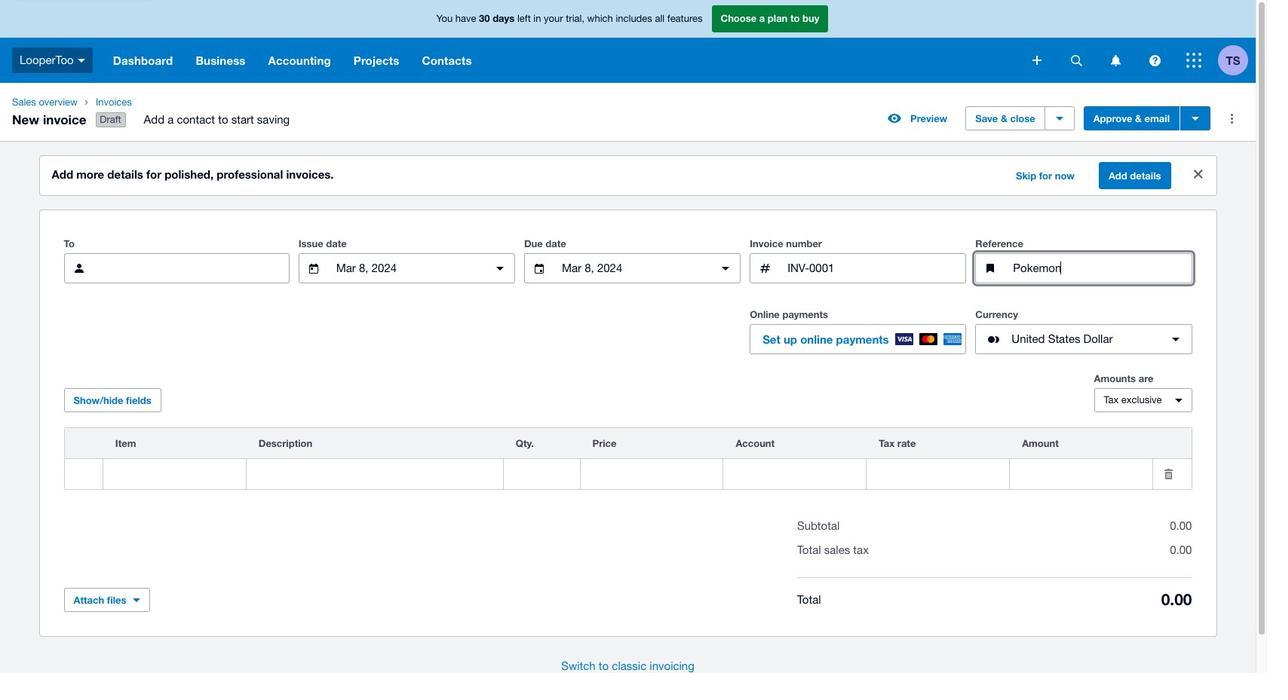 Task type: describe. For each thing, give the bounding box(es) containing it.
invoice number element
[[750, 253, 966, 284]]

online payments
[[750, 309, 828, 321]]

invoicing
[[650, 660, 694, 673]]

add details
[[1109, 170, 1161, 182]]

item
[[115, 438, 136, 450]]

days
[[493, 12, 515, 24]]

fields
[[126, 395, 151, 407]]

0 horizontal spatial for
[[146, 168, 161, 181]]

set up online payments
[[763, 333, 889, 346]]

total for total
[[797, 593, 821, 606]]

skip
[[1016, 170, 1036, 182]]

Invoice number text field
[[786, 254, 966, 283]]

0 horizontal spatial payments
[[782, 309, 828, 321]]

invoice
[[43, 111, 86, 127]]

rate
[[897, 438, 916, 450]]

left
[[517, 13, 531, 24]]

number
[[786, 238, 822, 250]]

due date
[[524, 238, 566, 250]]

skip for now
[[1016, 170, 1075, 182]]

ts
[[1226, 53, 1240, 67]]

tax exclusive
[[1104, 395, 1162, 406]]

add more details for polished, professional invoices.
[[52, 168, 334, 181]]

remove image
[[1153, 459, 1183, 490]]

add details button
[[1099, 162, 1171, 189]]

switch
[[561, 660, 596, 673]]

choose a plan to buy
[[721, 12, 819, 24]]

switch to classic invoicing button
[[549, 652, 707, 673]]

1 horizontal spatial svg image
[[1111, 55, 1120, 66]]

skip for now button
[[1007, 164, 1084, 188]]

business button
[[184, 38, 257, 83]]

subtotal
[[797, 520, 840, 533]]

tax exclusive button
[[1094, 388, 1192, 413]]

close button
[[1183, 159, 1213, 189]]

save & close button
[[965, 106, 1045, 131]]

currency
[[975, 309, 1018, 321]]

invoices link
[[90, 95, 302, 110]]

banner containing ts
[[0, 0, 1256, 83]]

accounting button
[[257, 38, 342, 83]]

description
[[258, 438, 312, 450]]

approve & email
[[1093, 112, 1170, 125]]

a for plan
[[759, 12, 765, 24]]

saving
[[257, 113, 290, 126]]

accounting
[[268, 54, 331, 67]]

now
[[1055, 170, 1075, 182]]

overview
[[39, 97, 78, 108]]

Issue date text field
[[335, 254, 479, 283]]

more date options image
[[711, 253, 741, 284]]

professional
[[217, 168, 283, 181]]

account
[[736, 438, 775, 450]]

dollar
[[1083, 333, 1113, 346]]

sales
[[12, 97, 36, 108]]

total sales tax
[[797, 544, 869, 557]]

loopertoo
[[20, 53, 74, 66]]

email
[[1145, 112, 1170, 125]]

Due date text field
[[560, 254, 704, 283]]

new
[[12, 111, 39, 127]]

To text field
[[100, 254, 289, 283]]

dashboard link
[[102, 38, 184, 83]]

invoices
[[96, 97, 132, 108]]

none text field inside invoice line item list element
[[246, 460, 503, 489]]

issue
[[298, 238, 323, 250]]

states
[[1048, 333, 1080, 346]]

attach files
[[74, 594, 126, 606]]

features
[[667, 13, 703, 24]]

sales overview
[[12, 97, 78, 108]]

2 vertical spatial 0.00
[[1161, 591, 1192, 609]]

start
[[231, 113, 254, 126]]

business
[[196, 54, 246, 67]]

approve
[[1093, 112, 1132, 125]]

united states dollar button
[[975, 324, 1192, 355]]

30
[[479, 12, 490, 24]]

invoice number
[[750, 238, 822, 250]]

set
[[763, 333, 780, 346]]

Reference text field
[[1012, 254, 1191, 283]]

close
[[1010, 112, 1035, 125]]

save
[[975, 112, 998, 125]]

more date options image
[[485, 253, 515, 284]]

projects
[[354, 54, 399, 67]]

add for add a contact to start saving
[[144, 113, 164, 126]]

contacts button
[[411, 38, 483, 83]]

sales
[[824, 544, 850, 557]]

up
[[784, 333, 797, 346]]

have
[[455, 13, 476, 24]]

payments inside set up online payments 'popup button'
[[836, 333, 889, 346]]

are
[[1139, 373, 1153, 385]]



Task type: vqa. For each thing, say whether or not it's contained in the screenshot.
Issue
yes



Task type: locate. For each thing, give the bounding box(es) containing it.
1 vertical spatial to
[[218, 113, 228, 126]]

1 horizontal spatial date
[[546, 238, 566, 250]]

& left 'email' at right
[[1135, 112, 1142, 125]]

0 vertical spatial 0.00
[[1170, 520, 1192, 533]]

2 vertical spatial to
[[599, 660, 609, 673]]

svg image up the approve
[[1111, 55, 1120, 66]]

invoice
[[750, 238, 783, 250]]

tax rate
[[879, 438, 916, 450]]

date
[[326, 238, 347, 250], [546, 238, 566, 250]]

qty.
[[516, 438, 534, 450]]

more line item options element
[[1153, 428, 1191, 459]]

amounts are
[[1094, 373, 1153, 385]]

add for add more details for polished, professional invoices.
[[52, 168, 73, 181]]

0 vertical spatial payments
[[782, 309, 828, 321]]

tax for tax rate
[[879, 438, 895, 450]]

add for add details
[[1109, 170, 1127, 182]]

all
[[655, 13, 665, 24]]

0 vertical spatial total
[[797, 544, 821, 557]]

tax down amounts
[[1104, 395, 1119, 406]]

you
[[436, 13, 453, 24]]

new invoice
[[12, 111, 86, 127]]

switch to classic invoicing
[[561, 660, 694, 673]]

None text field
[[246, 460, 503, 489]]

contacts
[[422, 54, 472, 67]]

set up online payments button
[[750, 324, 966, 355]]

1 horizontal spatial a
[[759, 12, 765, 24]]

2 & from the left
[[1135, 112, 1142, 125]]

0 horizontal spatial tax
[[879, 438, 895, 450]]

to left start
[[218, 113, 228, 126]]

1 horizontal spatial &
[[1135, 112, 1142, 125]]

tax for tax exclusive
[[1104, 395, 1119, 406]]

0 vertical spatial to
[[790, 12, 800, 24]]

date right issue
[[326, 238, 347, 250]]

svg image
[[1111, 55, 1120, 66], [1032, 56, 1042, 65]]

choose
[[721, 12, 757, 24]]

more invoice options image
[[1216, 103, 1247, 134]]

0 horizontal spatial details
[[107, 168, 143, 181]]

0 horizontal spatial add
[[52, 168, 73, 181]]

sales overview link
[[6, 95, 84, 110]]

price
[[592, 438, 617, 450]]

online
[[800, 333, 833, 346]]

polished,
[[165, 168, 214, 181]]

close image
[[1193, 170, 1203, 179]]

& right save
[[1001, 112, 1007, 125]]

details inside button
[[1130, 170, 1161, 182]]

show/hide
[[74, 395, 123, 407]]

add left the contact on the top of page
[[144, 113, 164, 126]]

& for close
[[1001, 112, 1007, 125]]

0.00 for subtotal
[[1170, 520, 1192, 533]]

tax
[[1104, 395, 1119, 406], [879, 438, 895, 450]]

1 vertical spatial a
[[168, 113, 174, 126]]

0 horizontal spatial to
[[218, 113, 228, 126]]

contact
[[177, 113, 215, 126]]

save & close
[[975, 112, 1035, 125]]

add
[[144, 113, 164, 126], [52, 168, 73, 181], [1109, 170, 1127, 182]]

files
[[107, 594, 126, 606]]

tax left rate
[[879, 438, 895, 450]]

approve & email button
[[1084, 106, 1180, 131]]

date for issue date
[[326, 238, 347, 250]]

2 horizontal spatial add
[[1109, 170, 1127, 182]]

0 horizontal spatial svg image
[[1032, 56, 1042, 65]]

banner
[[0, 0, 1256, 83]]

0 vertical spatial tax
[[1104, 395, 1119, 406]]

1 horizontal spatial details
[[1130, 170, 1161, 182]]

invoices.
[[286, 168, 334, 181]]

dashboard
[[113, 54, 173, 67]]

& for email
[[1135, 112, 1142, 125]]

issue date
[[298, 238, 347, 250]]

attach
[[74, 594, 104, 606]]

0 horizontal spatial a
[[168, 113, 174, 126]]

which
[[587, 13, 613, 24]]

to
[[64, 238, 75, 250]]

add right now
[[1109, 170, 1127, 182]]

to left buy
[[790, 12, 800, 24]]

for inside skip for now button
[[1039, 170, 1052, 182]]

to
[[790, 12, 800, 24], [218, 113, 228, 126], [599, 660, 609, 673]]

classic
[[612, 660, 646, 673]]

1 vertical spatial total
[[797, 593, 821, 606]]

add left more
[[52, 168, 73, 181]]

add inside button
[[1109, 170, 1127, 182]]

draft
[[100, 114, 121, 125]]

invoice line item list element
[[64, 428, 1192, 490]]

details
[[107, 168, 143, 181], [1130, 170, 1161, 182]]

1 total from the top
[[797, 544, 821, 557]]

projects button
[[342, 38, 411, 83]]

None field
[[103, 460, 246, 489], [504, 460, 580, 489], [580, 460, 723, 489], [1010, 460, 1152, 489], [103, 460, 246, 489], [504, 460, 580, 489], [580, 460, 723, 489], [1010, 460, 1152, 489]]

buy
[[802, 12, 819, 24]]

united
[[1012, 333, 1045, 346]]

total down subtotal
[[797, 544, 821, 557]]

1 vertical spatial tax
[[879, 438, 895, 450]]

in
[[533, 13, 541, 24]]

more
[[76, 168, 104, 181]]

due
[[524, 238, 543, 250]]

reference
[[975, 238, 1023, 250]]

1 vertical spatial 0.00
[[1170, 544, 1192, 557]]

0 vertical spatial a
[[759, 12, 765, 24]]

online
[[750, 309, 780, 321]]

details right more
[[107, 168, 143, 181]]

0.00
[[1170, 520, 1192, 533], [1170, 544, 1192, 557], [1161, 591, 1192, 609]]

you have 30 days left in your trial, which includes all features
[[436, 12, 703, 24]]

to inside "button"
[[599, 660, 609, 673]]

2 date from the left
[[546, 238, 566, 250]]

2 horizontal spatial to
[[790, 12, 800, 24]]

trial,
[[566, 13, 584, 24]]

total for total sales tax
[[797, 544, 821, 557]]

payments right "online"
[[836, 333, 889, 346]]

to for plan
[[790, 12, 800, 24]]

preview
[[910, 112, 947, 125]]

svg image up "close"
[[1032, 56, 1042, 65]]

1 horizontal spatial add
[[144, 113, 164, 126]]

to for contact
[[218, 113, 228, 126]]

0.00 for total sales tax
[[1170, 544, 1192, 557]]

0 horizontal spatial &
[[1001, 112, 1007, 125]]

1 date from the left
[[326, 238, 347, 250]]

1 & from the left
[[1001, 112, 1007, 125]]

total
[[797, 544, 821, 557], [797, 593, 821, 606]]

for
[[146, 168, 161, 181], [1039, 170, 1052, 182]]

plan
[[768, 12, 788, 24]]

add a contact to start saving
[[144, 113, 290, 126]]

svg image
[[1186, 53, 1201, 68], [1071, 55, 1082, 66], [1149, 55, 1160, 66], [77, 59, 85, 62]]

for left now
[[1039, 170, 1052, 182]]

for left 'polished,'
[[146, 168, 161, 181]]

attach files button
[[64, 588, 150, 612]]

to right switch
[[599, 660, 609, 673]]

1 horizontal spatial tax
[[1104, 395, 1119, 406]]

1 vertical spatial payments
[[836, 333, 889, 346]]

a left the contact on the top of page
[[168, 113, 174, 126]]

0 horizontal spatial date
[[326, 238, 347, 250]]

date right due
[[546, 238, 566, 250]]

amount
[[1022, 438, 1059, 450]]

1 horizontal spatial to
[[599, 660, 609, 673]]

contact element
[[64, 253, 289, 284]]

tax
[[853, 544, 869, 557]]

payments up "online"
[[782, 309, 828, 321]]

2 total from the top
[[797, 593, 821, 606]]

svg image inside loopertoo popup button
[[77, 59, 85, 62]]

united states dollar
[[1012, 333, 1113, 346]]

details left close button
[[1130, 170, 1161, 182]]

a
[[759, 12, 765, 24], [168, 113, 174, 126]]

exclusive
[[1121, 395, 1162, 406]]

date for due date
[[546, 238, 566, 250]]

a left plan
[[759, 12, 765, 24]]

1 horizontal spatial for
[[1039, 170, 1052, 182]]

total down total sales tax at the bottom right of page
[[797, 593, 821, 606]]

show/hide fields
[[74, 395, 151, 407]]

amounts
[[1094, 373, 1136, 385]]

tax inside tax exclusive popup button
[[1104, 395, 1119, 406]]

1 horizontal spatial payments
[[836, 333, 889, 346]]

your
[[544, 13, 563, 24]]

a for contact
[[168, 113, 174, 126]]

tax inside invoice line item list element
[[879, 438, 895, 450]]



